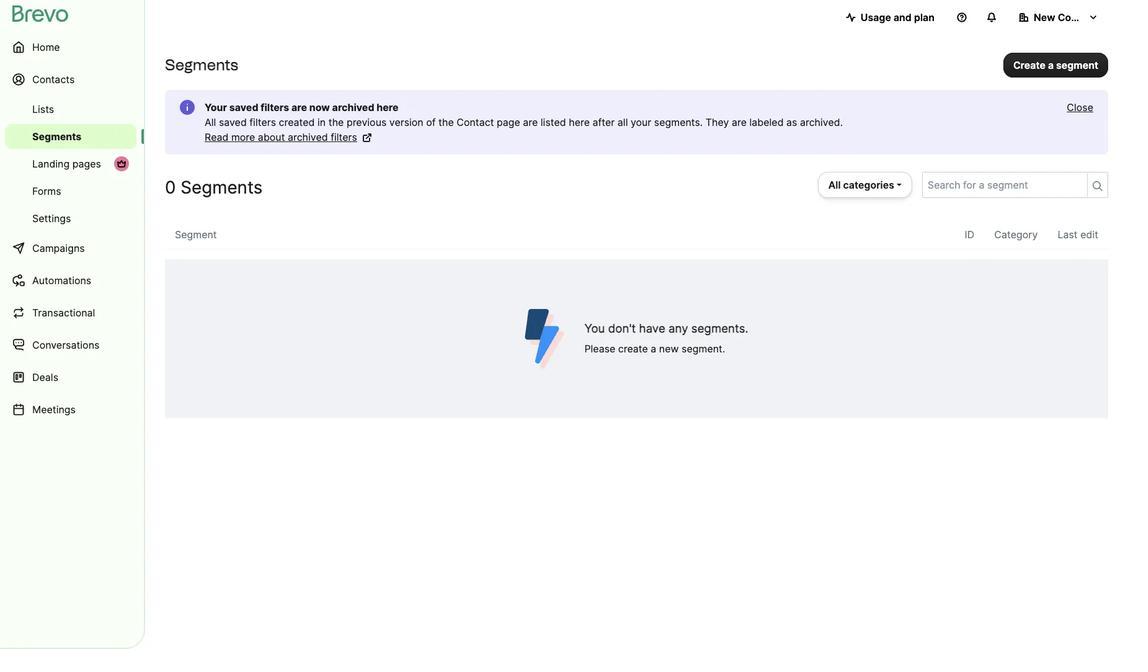 Task type: describe. For each thing, give the bounding box(es) containing it.
automations link
[[5, 266, 137, 295]]

all inside button
[[829, 179, 841, 191]]

2 the from the left
[[439, 116, 454, 128]]

1 the from the left
[[329, 116, 344, 128]]

archived inside 'your saved filters are now archived here all saved filters created in the previous version of the contact page are listed here after all your segments. they are labeled as archived.'
[[332, 101, 375, 114]]

don't
[[608, 321, 636, 336]]

read more about archived filters link
[[205, 130, 372, 145]]

contacts link
[[5, 65, 137, 94]]

a inside button
[[1049, 59, 1054, 71]]

new company
[[1034, 11, 1104, 24]]

lists link
[[5, 97, 137, 122]]

your saved filters are now archived here all saved filters created in the previous version of the contact page are listed here after all your segments. they are labeled as archived.
[[205, 101, 843, 128]]

deals link
[[5, 362, 137, 392]]

all categories
[[829, 179, 895, 191]]

after
[[593, 116, 615, 128]]

settings
[[32, 212, 71, 225]]

they
[[706, 116, 729, 128]]

meetings
[[32, 403, 76, 416]]

more
[[231, 131, 255, 143]]

1 vertical spatial a
[[651, 343, 657, 355]]

of
[[426, 116, 436, 128]]

please create a new segment.
[[585, 343, 726, 355]]

all inside 'your saved filters are now archived here all saved filters created in the previous version of the contact page are listed here after all your segments. they are labeled as archived.'
[[205, 116, 216, 128]]

conversations link
[[5, 330, 137, 360]]

page
[[497, 116, 520, 128]]

0 vertical spatial here
[[377, 101, 399, 114]]

1 horizontal spatial are
[[523, 116, 538, 128]]

segment
[[1057, 59, 1099, 71]]

pages
[[72, 158, 101, 170]]

close
[[1067, 101, 1094, 114]]

meetings link
[[5, 395, 137, 424]]

read more about archived filters
[[205, 131, 357, 143]]

transactional link
[[5, 298, 137, 328]]

as
[[787, 116, 798, 128]]

0 vertical spatial saved
[[229, 101, 258, 114]]

deals
[[32, 371, 58, 383]]

2 vertical spatial filters
[[331, 131, 357, 143]]

2 vertical spatial segments
[[181, 177, 263, 198]]

forms link
[[5, 179, 137, 204]]

you don't have any segments.
[[585, 321, 749, 336]]

listed
[[541, 116, 566, 128]]

create
[[1014, 59, 1046, 71]]

now
[[309, 101, 330, 114]]

transactional
[[32, 307, 95, 319]]

1 vertical spatial here
[[569, 116, 590, 128]]

contacts
[[32, 73, 75, 86]]

create
[[619, 343, 648, 355]]

close link
[[1067, 100, 1094, 115]]

campaigns
[[32, 242, 85, 254]]

conversations
[[32, 339, 100, 351]]

landing
[[32, 158, 70, 170]]

categories
[[844, 179, 895, 191]]

and
[[894, 11, 912, 24]]

home
[[32, 41, 60, 53]]

any
[[669, 321, 689, 336]]

automations
[[32, 274, 91, 287]]

in
[[318, 116, 326, 128]]



Task type: vqa. For each thing, say whether or not it's contained in the screenshot.
New
yes



Task type: locate. For each thing, give the bounding box(es) containing it.
archived up previous on the top left
[[332, 101, 375, 114]]

usage and plan button
[[836, 5, 945, 30]]

0 vertical spatial a
[[1049, 59, 1054, 71]]

here
[[377, 101, 399, 114], [569, 116, 590, 128]]

all down your
[[205, 116, 216, 128]]

forms
[[32, 185, 61, 197]]

0 horizontal spatial are
[[292, 101, 307, 114]]

search image
[[1093, 181, 1103, 191]]

archived.
[[800, 116, 843, 128]]

lists
[[32, 103, 54, 115]]

saved up more
[[219, 116, 247, 128]]

segments up your
[[165, 56, 238, 74]]

plan
[[915, 11, 935, 24]]

alert containing your saved filters are now archived here
[[165, 90, 1109, 155]]

here up version
[[377, 101, 399, 114]]

segments.
[[655, 116, 703, 128], [692, 321, 749, 336]]

1 horizontal spatial archived
[[332, 101, 375, 114]]

0
[[165, 177, 176, 198]]

archived down created
[[288, 131, 328, 143]]

segments up 'landing'
[[32, 130, 82, 143]]

1 vertical spatial filters
[[250, 116, 276, 128]]

segments
[[165, 56, 238, 74], [32, 130, 82, 143], [181, 177, 263, 198]]

labeled
[[750, 116, 784, 128]]

all
[[618, 116, 628, 128]]

filters
[[261, 101, 289, 114], [250, 116, 276, 128], [331, 131, 357, 143]]

0 vertical spatial segments
[[165, 56, 238, 74]]

0 vertical spatial all
[[205, 116, 216, 128]]

all left categories
[[829, 179, 841, 191]]

settings link
[[5, 206, 137, 231]]

0 vertical spatial segments.
[[655, 116, 703, 128]]

segments. up segment.
[[692, 321, 749, 336]]

here left after
[[569, 116, 590, 128]]

home link
[[5, 32, 137, 62]]

a right create
[[1049, 59, 1054, 71]]

category
[[995, 228, 1038, 241]]

segments. right your
[[655, 116, 703, 128]]

1 horizontal spatial all
[[829, 179, 841, 191]]

1 horizontal spatial a
[[1049, 59, 1054, 71]]

new
[[659, 343, 679, 355]]

all categories button
[[818, 172, 913, 198]]

Search for a segment search field
[[923, 172, 1083, 197]]

usage and plan
[[861, 11, 935, 24]]

are right they
[[732, 116, 747, 128]]

read
[[205, 131, 229, 143]]

the
[[329, 116, 344, 128], [439, 116, 454, 128]]

0 horizontal spatial archived
[[288, 131, 328, 143]]

campaigns link
[[5, 233, 137, 263]]

version
[[390, 116, 424, 128]]

0 horizontal spatial here
[[377, 101, 399, 114]]

1 horizontal spatial here
[[569, 116, 590, 128]]

segments down read
[[181, 177, 263, 198]]

you
[[585, 321, 605, 336]]

0 vertical spatial filters
[[261, 101, 289, 114]]

segments. inside 'your saved filters are now archived here all saved filters created in the previous version of the contact page are listed here after all your segments. they are labeled as archived.'
[[655, 116, 703, 128]]

filters up created
[[261, 101, 289, 114]]

company
[[1058, 11, 1104, 24]]

segment
[[175, 228, 217, 241]]

your
[[631, 116, 652, 128]]

a
[[1049, 59, 1054, 71], [651, 343, 657, 355]]

a left the new
[[651, 343, 657, 355]]

1 vertical spatial segments
[[32, 130, 82, 143]]

1 vertical spatial all
[[829, 179, 841, 191]]

create a segment button
[[1004, 52, 1109, 77]]

landing pages
[[32, 158, 101, 170]]

are
[[292, 101, 307, 114], [523, 116, 538, 128], [732, 116, 747, 128]]

1 vertical spatial segments.
[[692, 321, 749, 336]]

about
[[258, 131, 285, 143]]

alert
[[165, 90, 1109, 155]]

created
[[279, 116, 315, 128]]

id
[[965, 228, 975, 241]]

your
[[205, 101, 227, 114]]

1 horizontal spatial the
[[439, 116, 454, 128]]

saved
[[229, 101, 258, 114], [219, 116, 247, 128]]

saved right your
[[229, 101, 258, 114]]

create a segment
[[1014, 59, 1099, 71]]

contact
[[457, 116, 494, 128]]

are right page
[[523, 116, 538, 128]]

1 vertical spatial saved
[[219, 116, 247, 128]]

the right of
[[439, 116, 454, 128]]

0 vertical spatial archived
[[332, 101, 375, 114]]

usage
[[861, 11, 892, 24]]

new
[[1034, 11, 1056, 24]]

left___rvooi image
[[117, 159, 127, 169]]

have
[[639, 321, 666, 336]]

last edit
[[1058, 228, 1099, 241]]

search button
[[1088, 173, 1108, 197]]

last
[[1058, 228, 1078, 241]]

previous
[[347, 116, 387, 128]]

0 horizontal spatial a
[[651, 343, 657, 355]]

segment.
[[682, 343, 726, 355]]

new company button
[[1010, 5, 1109, 30]]

0 segments
[[165, 177, 263, 198]]

filters down previous on the top left
[[331, 131, 357, 143]]

edit
[[1081, 228, 1099, 241]]

2 horizontal spatial are
[[732, 116, 747, 128]]

are up created
[[292, 101, 307, 114]]

0 horizontal spatial the
[[329, 116, 344, 128]]

the right the in
[[329, 116, 344, 128]]

landing pages link
[[5, 151, 137, 176]]

please
[[585, 343, 616, 355]]

1 vertical spatial archived
[[288, 131, 328, 143]]

archived
[[332, 101, 375, 114], [288, 131, 328, 143]]

filters up about at top left
[[250, 116, 276, 128]]

segments link
[[5, 124, 137, 149]]

all
[[205, 116, 216, 128], [829, 179, 841, 191]]

0 horizontal spatial all
[[205, 116, 216, 128]]



